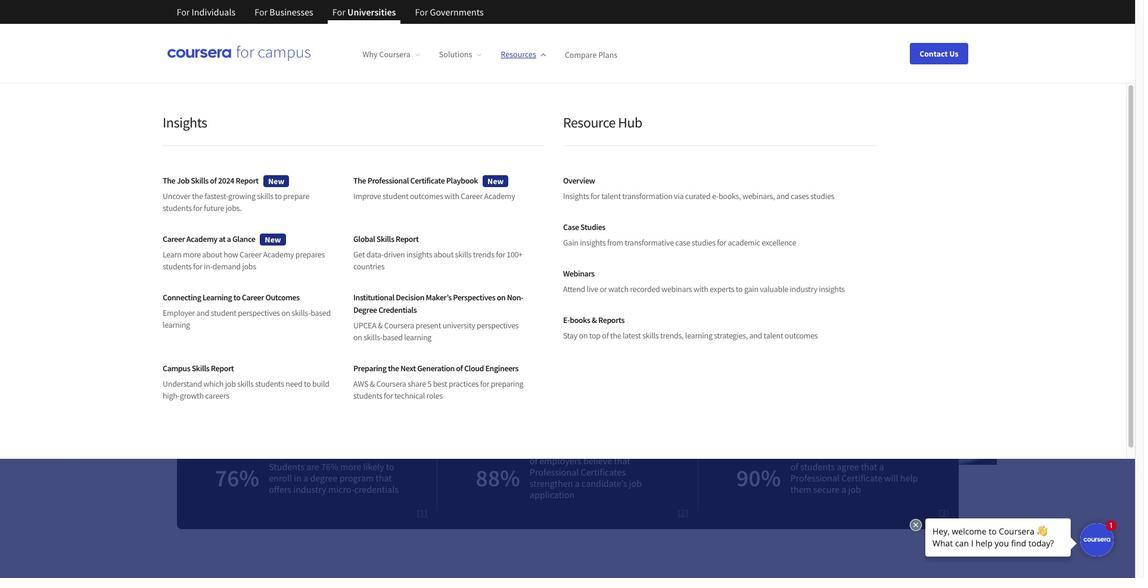 Task type: describe. For each thing, give the bounding box(es) containing it.
strengthen employability to attract more students
[[177, 117, 507, 241]]

academy for playbook
[[485, 191, 515, 202]]

of inside of students agree that a professional certificate will help them secure a job
[[791, 461, 799, 473]]

1 vertical spatial academy
[[186, 234, 218, 244]]

insights inside 'case studies gain insights from transformative case studies for academic excellence'
[[580, 237, 606, 248]]

degree
[[354, 305, 377, 315]]

employer
[[163, 308, 195, 318]]

program
[[340, 472, 374, 484]]

most
[[314, 252, 343, 270]]

next
[[401, 363, 416, 374]]

why coursera
[[363, 49, 411, 60]]

2024
[[218, 175, 234, 186]]

the job skills of 2024 report
[[163, 175, 259, 186]]

attract
[[177, 193, 279, 241]]

insights inside global skills report get data-driven insights about skills trends for 100+ countries
[[407, 249, 432, 260]]

them inside of students agree that a professional certificate will help them secure a job
[[791, 483, 812, 495]]

perspectives
[[453, 292, 496, 303]]

get
[[354, 249, 365, 260]]

that inside students are 76% more likely to enroll in a degree program that offers industry micro-credentials
[[376, 472, 392, 484]]

a right at
[[227, 234, 231, 244]]

students inside learn more about how career academy prepares students for in-demand jobs
[[163, 261, 192, 272]]

and inside e-books & reports stay on top of the latest skills trends, learning strategies, and talent outcomes
[[750, 330, 763, 341]]

for individuals
[[177, 6, 236, 18]]

high-
[[163, 391, 180, 401]]

and inside equip students with the most in-demand skills and prepare them for job success.
[[442, 252, 464, 270]]

report for campus skills report understand which job skills students need to build high-growth careers
[[211, 363, 234, 374]]

learning for e-books & reports
[[686, 330, 713, 341]]

build
[[312, 379, 330, 389]]

learn more about how career academy prepares students for in-demand jobs
[[163, 249, 325, 272]]

plans
[[599, 49, 618, 60]]

upcea
[[354, 320, 377, 331]]

job inside equip students with the most in-demand skills and prepare them for job success.
[[228, 273, 247, 292]]

gain
[[745, 284, 759, 295]]

micro-
[[329, 483, 355, 495]]

which
[[204, 379, 224, 389]]

e-books & reports stay on top of the latest skills trends, learning strategies, and talent outcomes
[[564, 315, 818, 341]]

certificate inside of students agree that a professional certificate will help them secure a job
[[842, 472, 883, 484]]

[ for 88%
[[678, 507, 681, 519]]

solutions
[[439, 49, 473, 60]]

careers
[[205, 391, 229, 401]]

of inside e-books & reports stay on top of the latest skills trends, learning strategies, and talent outcomes
[[602, 330, 609, 341]]

understand
[[163, 379, 202, 389]]

cases
[[791, 191, 810, 202]]

cloud
[[464, 363, 484, 374]]

learning for connecting learning to career outcomes
[[163, 320, 190, 330]]

practices
[[449, 379, 479, 389]]

on down upcea
[[354, 332, 362, 343]]

skills inside campus skills report understand which job skills students need to build high-growth careers
[[237, 379, 254, 389]]

0 vertical spatial with
[[445, 191, 460, 202]]

webinars attend live or watch recorded webinars with experts to gain valuable industry insights
[[564, 268, 845, 295]]

demand inside learn more about how career academy prepares students for in-demand jobs
[[213, 261, 241, 272]]

plans
[[285, 376, 307, 388]]

job
[[177, 175, 190, 186]]

latest
[[623, 330, 641, 341]]

equip students with the most in-demand skills and prepare them for job success.
[[177, 252, 511, 292]]

a right secure
[[842, 483, 847, 495]]

for for governments
[[415, 6, 428, 18]]

insights inside overview insights for talent transformation via curated e-books, webinars, and cases studies
[[564, 191, 589, 202]]

for inside the uncover the fastest-growing skills to prepare students for future jobs.
[[193, 203, 203, 213]]

perspectives inside institutional decision maker's perspectives on non- degree credentials upcea & coursera present university perspectives on skills-based learning
[[477, 320, 519, 331]]

university
[[443, 320, 476, 331]]

outcomes inside e-books & reports stay on top of the latest skills trends, learning strategies, and talent outcomes
[[785, 330, 818, 341]]

for inside global skills report get data-driven insights about skills trends for 100+ countries
[[496, 249, 506, 260]]

equip
[[177, 252, 210, 270]]

88%
[[476, 463, 520, 493]]

certificates
[[581, 466, 626, 478]]

case studies gain insights from transformative case studies for academic excellence
[[564, 222, 797, 248]]

e-
[[564, 315, 570, 326]]

employability
[[177, 155, 388, 203]]

student inside 'connecting learning to career outcomes employer and student perspectives on skills-based learning'
[[211, 308, 237, 318]]

countries
[[354, 261, 385, 272]]

on inside 'connecting learning to career outcomes employer and student perspectives on skills-based learning'
[[282, 308, 290, 318]]

resource
[[564, 113, 616, 132]]

secure
[[814, 483, 840, 495]]

the for the professional certificate playbook
[[354, 175, 366, 186]]

case
[[676, 237, 691, 248]]

0 horizontal spatial certificate
[[411, 175, 445, 186]]

compare
[[248, 376, 283, 388]]

for inside overview insights for talent transformation via curated e-books, webinars, and cases studies
[[591, 191, 600, 202]]

agree
[[837, 461, 860, 473]]

trends,
[[661, 330, 684, 341]]

them inside equip students with the most in-demand skills and prepare them for job success.
[[177, 273, 207, 292]]

skills- inside 'connecting learning to career outcomes employer and student perspectives on skills-based learning'
[[292, 308, 311, 318]]

of inside "preparing the next generation of cloud engineers aws & coursera share 5 best practices for preparing students for technical roles"
[[456, 363, 463, 374]]

to inside students are 76% more likely to enroll in a degree program that offers industry micro-credentials
[[386, 461, 395, 473]]

non-
[[507, 292, 524, 303]]

strengthen
[[177, 117, 349, 165]]

of inside of employers believe that professional certificates strengthen a candidate's job application
[[530, 455, 538, 467]]

governments
[[430, 6, 484, 18]]

uncover
[[163, 191, 191, 202]]

compare plans
[[565, 49, 618, 60]]

see your options,
[[177, 376, 248, 388]]

compare
[[565, 49, 597, 60]]

recorded
[[630, 284, 660, 295]]

best
[[433, 379, 448, 389]]

books,
[[719, 191, 741, 202]]

0 vertical spatial skills
[[191, 175, 209, 186]]

books
[[570, 315, 591, 326]]

generation
[[418, 363, 455, 374]]

live
[[587, 284, 599, 295]]

5
[[428, 379, 432, 389]]

demand inside equip students with the most in-demand skills and prepare them for job success.
[[361, 252, 409, 270]]

about inside learn more about how career academy prepares students for in-demand jobs
[[202, 249, 222, 260]]

a left the will
[[880, 461, 885, 473]]

overview insights for talent transformation via curated e-books, webinars, and cases studies
[[564, 175, 835, 202]]

resources
[[501, 49, 537, 60]]

strengthen
[[530, 478, 573, 490]]

why
[[363, 49, 378, 60]]

for for individuals
[[177, 6, 190, 18]]

job inside of students agree that a professional certificate will help them secure a job
[[849, 483, 862, 495]]

contact us
[[920, 48, 959, 59]]

connecting learning to career outcomes employer and student perspectives on skills-based learning
[[163, 292, 331, 330]]

employers
[[540, 455, 582, 467]]

of employers believe that professional certificates strengthen a candidate's job application
[[530, 455, 642, 501]]

that for 88%
[[614, 455, 631, 467]]

attend
[[564, 284, 586, 295]]

jobs
[[242, 261, 256, 272]]

enroll
[[269, 472, 292, 484]]

prepares
[[296, 249, 325, 260]]

0 horizontal spatial 76%
[[215, 463, 260, 493]]

campus skills report understand which job skills students need to build high-growth careers
[[163, 363, 330, 401]]

students inside the uncover the fastest-growing skills to prepare students for future jobs.
[[163, 203, 192, 213]]

0 horizontal spatial outcomes
[[410, 191, 443, 202]]

with inside equip students with the most in-demand skills and prepare them for job success.
[[265, 252, 290, 270]]

transformative
[[625, 237, 674, 248]]

need
[[286, 379, 303, 389]]

& inside e-books & reports stay on top of the latest skills trends, learning strategies, and talent outcomes
[[592, 315, 597, 326]]

skills inside equip students with the most in-demand skills and prepare them for job success.
[[411, 252, 439, 270]]

1 horizontal spatial student
[[383, 191, 409, 202]]

[ 3 ]
[[939, 507, 950, 519]]

0 vertical spatial insights
[[163, 113, 207, 132]]

to inside campus skills report understand which job skills students need to build high-growth careers
[[304, 379, 311, 389]]

uncover the fastest-growing skills to prepare students for future jobs.
[[163, 191, 310, 213]]



Task type: vqa. For each thing, say whether or not it's contained in the screenshot.


Task type: locate. For each thing, give the bounding box(es) containing it.
more right learn at the left of the page
[[183, 249, 201, 260]]

1 vertical spatial studies
[[692, 237, 716, 248]]

0 horizontal spatial academy
[[186, 234, 218, 244]]

a inside of employers believe that professional certificates strengthen a candidate's job application
[[575, 478, 580, 490]]

growing
[[228, 191, 256, 202]]

institutional
[[354, 292, 395, 303]]

the inside equip students with the most in-demand skills and prepare them for job success.
[[293, 252, 311, 270]]

students left need
[[255, 379, 284, 389]]

2 [ from the left
[[678, 507, 681, 519]]

0 vertical spatial coursera
[[380, 49, 411, 60]]

to inside strengthen employability to attract more students
[[395, 155, 427, 203]]

in- left data-
[[346, 252, 361, 270]]

students inside campus skills report understand which job skills students need to build high-growth careers
[[255, 379, 284, 389]]

talent up "studies"
[[602, 191, 621, 202]]

the up improve
[[354, 175, 366, 186]]

2 for from the left
[[255, 6, 268, 18]]

for for universities
[[333, 6, 346, 18]]

1 vertical spatial perspectives
[[477, 320, 519, 331]]

0 vertical spatial more
[[285, 193, 367, 241]]

on left the non-
[[497, 292, 506, 303]]

0 horizontal spatial demand
[[213, 261, 241, 272]]

[ 1 ]
[[417, 507, 428, 519]]

more inside strengthen employability to attract more students
[[285, 193, 367, 241]]

that
[[614, 455, 631, 467], [862, 461, 878, 473], [376, 472, 392, 484]]

insights down "studies"
[[580, 237, 606, 248]]

professional right 90%
[[791, 472, 840, 484]]

0 horizontal spatial skills-
[[292, 308, 311, 318]]

skills up the driven
[[377, 234, 395, 244]]

career inside learn more about how career academy prepares students for in-demand jobs
[[240, 249, 262, 260]]

1 vertical spatial industry
[[294, 483, 327, 495]]

1 vertical spatial more
[[183, 249, 201, 260]]

of left cloud
[[456, 363, 463, 374]]

career down "success."
[[242, 292, 264, 303]]

for left technical
[[384, 391, 393, 401]]

new for career academy at a glance
[[265, 234, 281, 245]]

1 about from the left
[[202, 249, 222, 260]]

& inside institutional decision maker's perspectives on non- degree credentials upcea & coursera present university perspectives on skills-based learning
[[378, 320, 383, 331]]

students
[[269, 461, 305, 473]]

via
[[674, 191, 684, 202]]

0 vertical spatial certificate
[[411, 175, 445, 186]]

0 horizontal spatial professional
[[368, 175, 409, 186]]

talent right 'strategies,' at the bottom right
[[764, 330, 784, 341]]

new for the professional certificate playbook
[[488, 176, 504, 186]]

2 horizontal spatial [
[[939, 507, 942, 519]]

certificate up improve student outcomes with career academy
[[411, 175, 445, 186]]

1 horizontal spatial the
[[354, 175, 366, 186]]

for down overview
[[591, 191, 600, 202]]

career down playbook
[[461, 191, 483, 202]]

to inside the uncover the fastest-growing skills to prepare students for future jobs.
[[275, 191, 282, 202]]

report inside campus skills report understand which job skills students need to build high-growth careers
[[211, 363, 234, 374]]

and right 'strategies,' at the bottom right
[[750, 330, 763, 341]]

resources link
[[501, 49, 546, 60]]

2 vertical spatial skills
[[192, 363, 210, 374]]

at
[[219, 234, 226, 244]]

] for 88%
[[686, 507, 689, 519]]

reports
[[599, 315, 625, 326]]

[ for 76%
[[417, 507, 420, 519]]

students
[[373, 193, 507, 241], [163, 203, 192, 213], [213, 252, 262, 270], [163, 261, 192, 272], [255, 379, 284, 389], [354, 391, 383, 401], [801, 461, 835, 473]]

1 vertical spatial skills
[[377, 234, 395, 244]]

webinars,
[[743, 191, 775, 202]]

skills for campus skills report understand which job skills students need to build high-growth careers
[[192, 363, 210, 374]]

of
[[210, 175, 217, 186], [602, 330, 609, 341], [456, 363, 463, 374], [530, 455, 538, 467], [791, 461, 799, 473]]

job inside of employers believe that professional certificates strengthen a candidate's job application
[[629, 478, 642, 490]]

based left degree
[[311, 308, 331, 318]]

them up connecting on the left bottom
[[177, 273, 207, 292]]

academy for a
[[263, 249, 294, 260]]

coursera
[[380, 49, 411, 60], [385, 320, 414, 331], [377, 379, 406, 389]]

0 horizontal spatial industry
[[294, 483, 327, 495]]

0 vertical spatial skills-
[[292, 308, 311, 318]]

1 vertical spatial prepare
[[467, 252, 511, 270]]

1 horizontal spatial 76%
[[321, 461, 339, 473]]

that right the program on the left bottom of the page
[[376, 472, 392, 484]]

0 horizontal spatial &
[[370, 379, 375, 389]]

0 vertical spatial student
[[383, 191, 409, 202]]

job down agree on the bottom right of the page
[[849, 483, 862, 495]]

students down playbook
[[373, 193, 507, 241]]

demand down how
[[213, 261, 241, 272]]

2 horizontal spatial professional
[[791, 472, 840, 484]]

the inside the uncover the fastest-growing skills to prepare students for future jobs.
[[192, 191, 203, 202]]

2 horizontal spatial learning
[[686, 330, 713, 341]]

academy inside learn more about how career academy prepares students for in-demand jobs
[[263, 249, 294, 260]]

2 vertical spatial academy
[[263, 249, 294, 260]]

outcomes
[[410, 191, 443, 202], [785, 330, 818, 341]]

a inside students are 76% more likely to enroll in a degree program that offers industry micro-credentials
[[304, 472, 308, 484]]

learning down employer
[[163, 320, 190, 330]]

for inside equip students with the most in-demand skills and prepare them for job success.
[[210, 273, 226, 292]]

gain
[[564, 237, 579, 248]]

coursera right why
[[380, 49, 411, 60]]

76% left enroll
[[215, 463, 260, 493]]

students down glance
[[213, 252, 262, 270]]

insights down overview
[[564, 191, 589, 202]]

1 for from the left
[[177, 6, 190, 18]]

0 horizontal spatial [
[[417, 507, 420, 519]]

report up options,
[[211, 363, 234, 374]]

of left employers
[[530, 455, 538, 467]]

with down playbook
[[445, 191, 460, 202]]

students inside equip students with the most in-demand skills and prepare them for job success.
[[213, 252, 262, 270]]

2 vertical spatial coursera
[[377, 379, 406, 389]]

1 horizontal spatial outcomes
[[785, 330, 818, 341]]

coursera inside institutional decision maker's perspectives on non- degree credentials upcea & coursera present university perspectives on skills-based learning
[[385, 320, 414, 331]]

offers
[[269, 483, 292, 495]]

present
[[416, 320, 441, 331]]

1 horizontal spatial insights
[[580, 237, 606, 248]]

for
[[591, 191, 600, 202], [193, 203, 203, 213], [718, 237, 727, 248], [496, 249, 506, 260], [193, 261, 203, 272], [210, 273, 226, 292], [480, 379, 490, 389], [384, 391, 393, 401]]

]
[[425, 507, 428, 519], [686, 507, 689, 519], [947, 507, 950, 519]]

1 horizontal spatial learning
[[404, 332, 432, 343]]

0 horizontal spatial studies
[[692, 237, 716, 248]]

skills inside campus skills report understand which job skills students need to build high-growth careers
[[192, 363, 210, 374]]

1 horizontal spatial perspectives
[[477, 320, 519, 331]]

0 vertical spatial studies
[[811, 191, 835, 202]]

career up learn at the left of the page
[[163, 234, 185, 244]]

students up secure
[[801, 461, 835, 473]]

the down reports
[[611, 330, 622, 341]]

4 for from the left
[[415, 6, 428, 18]]

career inside 'connecting learning to career outcomes employer and student perspectives on skills-based learning'
[[242, 292, 264, 303]]

to right need
[[304, 379, 311, 389]]

skills
[[191, 175, 209, 186], [377, 234, 395, 244], [192, 363, 210, 374]]

that for 90%
[[862, 461, 878, 473]]

76% inside students are 76% more likely to enroll in a degree program that offers industry micro-credentials
[[321, 461, 339, 473]]

students are 76% more likely to enroll in a degree program that offers industry micro-credentials
[[269, 461, 399, 495]]

stay
[[564, 330, 578, 341]]

the left most
[[293, 252, 311, 270]]

0 horizontal spatial that
[[376, 472, 392, 484]]

for left future
[[193, 203, 203, 213]]

preparing
[[491, 379, 524, 389]]

how
[[224, 249, 238, 260]]

0 horizontal spatial with
[[265, 252, 290, 270]]

& right upcea
[[378, 320, 383, 331]]

] for 90%
[[947, 507, 950, 519]]

1 vertical spatial them
[[791, 483, 812, 495]]

industry inside webinars attend live or watch recorded webinars with experts to gain valuable industry insights
[[790, 284, 818, 295]]

academy
[[485, 191, 515, 202], [186, 234, 218, 244], [263, 249, 294, 260]]

1 the from the left
[[163, 175, 175, 186]]

2 vertical spatial report
[[211, 363, 234, 374]]

based inside 'connecting learning to career outcomes employer and student perspectives on skills-based learning'
[[311, 308, 331, 318]]

of right 90%
[[791, 461, 799, 473]]

0 horizontal spatial talent
[[602, 191, 621, 202]]

1 horizontal spatial industry
[[790, 284, 818, 295]]

1 horizontal spatial based
[[383, 332, 403, 343]]

on inside e-books & reports stay on top of the latest skills trends, learning strategies, and talent outcomes
[[579, 330, 588, 341]]

students inside "preparing the next generation of cloud engineers aws & coursera share 5 best practices for preparing students for technical roles"
[[354, 391, 383, 401]]

insights
[[580, 237, 606, 248], [407, 249, 432, 260], [819, 284, 845, 295]]

students down 'uncover'
[[163, 203, 192, 213]]

student down the professional certificate playbook
[[383, 191, 409, 202]]

skills
[[257, 191, 274, 202], [455, 249, 472, 260], [411, 252, 439, 270], [643, 330, 659, 341], [237, 379, 254, 389]]

insights up "job"
[[163, 113, 207, 132]]

roles
[[427, 391, 443, 401]]

1 ] from the left
[[425, 507, 428, 519]]

0 vertical spatial industry
[[790, 284, 818, 295]]

for down cloud
[[480, 379, 490, 389]]

students inside of students agree that a professional certificate will help them secure a job
[[801, 461, 835, 473]]

for up learning on the bottom left of page
[[210, 273, 226, 292]]

demand
[[361, 252, 409, 270], [213, 261, 241, 272]]

likely
[[363, 461, 384, 473]]

for for businesses
[[255, 6, 268, 18]]

that inside of employers believe that professional certificates strengthen a candidate's job application
[[614, 455, 631, 467]]

for left governments
[[415, 6, 428, 18]]

learn
[[163, 249, 182, 260]]

learning inside institutional decision maker's perspectives on non- degree credentials upcea & coursera present university perspectives on skills-based learning
[[404, 332, 432, 343]]

skills- down upcea
[[364, 332, 383, 343]]

outcomes down the professional certificate playbook
[[410, 191, 443, 202]]

that right believe
[[614, 455, 631, 467]]

about
[[202, 249, 222, 260], [434, 249, 454, 260]]

skills inside the uncover the fastest-growing skills to prepare students for future jobs.
[[257, 191, 274, 202]]

professional up application
[[530, 466, 579, 478]]

job right candidate's
[[629, 478, 642, 490]]

studies inside 'case studies gain insights from transformative case studies for academic excellence'
[[692, 237, 716, 248]]

job right "which"
[[225, 379, 236, 389]]

the for the job skills of 2024 report
[[163, 175, 175, 186]]

1 vertical spatial outcomes
[[785, 330, 818, 341]]

insights right valuable
[[819, 284, 845, 295]]

banner navigation
[[167, 0, 494, 33]]

1 horizontal spatial insights
[[564, 191, 589, 202]]

1 vertical spatial insights
[[564, 191, 589, 202]]

industry right valuable
[[790, 284, 818, 295]]

to right improve
[[395, 155, 427, 203]]

skills- down outcomes
[[292, 308, 311, 318]]

that right agree on the bottom right of the page
[[862, 461, 878, 473]]

0 vertical spatial academy
[[485, 191, 515, 202]]

and inside overview insights for talent transformation via curated e-books, webinars, and cases studies
[[777, 191, 790, 202]]

hub
[[619, 113, 643, 132]]

2 vertical spatial more
[[341, 461, 362, 473]]

contact us button
[[911, 43, 969, 64]]

3 for from the left
[[333, 6, 346, 18]]

why coursera link
[[363, 49, 420, 60]]

us
[[950, 48, 959, 59]]

webinars
[[564, 268, 595, 279]]

for down 'career academy at a glance'
[[193, 261, 203, 272]]

the inside e-books & reports stay on top of the latest skills trends, learning strategies, and talent outcomes
[[611, 330, 622, 341]]

coursera for campus image
[[167, 45, 310, 62]]

outcomes down valuable
[[785, 330, 818, 341]]

them left secure
[[791, 483, 812, 495]]

more left likely
[[341, 461, 362, 473]]

2 horizontal spatial report
[[396, 234, 419, 244]]

report up the driven
[[396, 234, 419, 244]]

outcomes
[[266, 292, 300, 303]]

0 vertical spatial them
[[177, 273, 207, 292]]

perspectives inside 'connecting learning to career outcomes employer and student perspectives on skills-based learning'
[[238, 308, 280, 318]]

1 horizontal spatial in-
[[346, 252, 361, 270]]

report
[[236, 175, 259, 186], [396, 234, 419, 244], [211, 363, 234, 374]]

the left "job"
[[163, 175, 175, 186]]

the inside "preparing the next generation of cloud engineers aws & coursera share 5 best practices for preparing students for technical roles"
[[388, 363, 399, 374]]

1 horizontal spatial academy
[[263, 249, 294, 260]]

for inside 'case studies gain insights from transformative case studies for academic excellence'
[[718, 237, 727, 248]]

100+
[[507, 249, 523, 260]]

learning down present
[[404, 332, 432, 343]]

industry inside students are 76% more likely to enroll in a degree program that offers industry micro-credentials
[[294, 483, 327, 495]]

3 [ from the left
[[939, 507, 942, 519]]

1 vertical spatial with
[[265, 252, 290, 270]]

more inside students are 76% more likely to enroll in a degree program that offers industry micro-credentials
[[341, 461, 362, 473]]

skills- inside institutional decision maker's perspectives on non- degree credentials upcea & coursera present university perspectives on skills-based learning
[[364, 332, 383, 343]]

valuable
[[760, 284, 789, 295]]

learning right the trends,
[[686, 330, 713, 341]]

for
[[177, 6, 190, 18], [255, 6, 268, 18], [333, 6, 346, 18], [415, 6, 428, 18]]

contact
[[920, 48, 948, 59]]

[ 2 ]
[[678, 507, 689, 519]]

0 vertical spatial report
[[236, 175, 259, 186]]

student down learning on the bottom left of page
[[211, 308, 237, 318]]

based down "credentials"
[[383, 332, 403, 343]]

skills inside global skills report get data-driven insights about skills trends for 100+ countries
[[377, 234, 395, 244]]

learning inside 'connecting learning to career outcomes employer and student perspectives on skills-based learning'
[[163, 320, 190, 330]]

0 vertical spatial outcomes
[[410, 191, 443, 202]]

application
[[530, 489, 575, 501]]

2 horizontal spatial that
[[862, 461, 878, 473]]

2 horizontal spatial with
[[694, 284, 709, 295]]

0 horizontal spatial student
[[211, 308, 237, 318]]

1 [ from the left
[[417, 507, 420, 519]]

skills right "job"
[[191, 175, 209, 186]]

2 vertical spatial insights
[[819, 284, 845, 295]]

1 horizontal spatial report
[[236, 175, 259, 186]]

0 horizontal spatial in-
[[204, 261, 213, 272]]

0 vertical spatial perspectives
[[238, 308, 280, 318]]

2 horizontal spatial ]
[[947, 507, 950, 519]]

&
[[592, 315, 597, 326], [378, 320, 383, 331], [370, 379, 375, 389]]

in- down 'career academy at a glance'
[[204, 261, 213, 272]]

coursera up technical
[[377, 379, 406, 389]]

0 vertical spatial talent
[[602, 191, 621, 202]]

1 horizontal spatial about
[[434, 249, 454, 260]]

1 horizontal spatial skills-
[[364, 332, 383, 343]]

and left trends
[[442, 252, 464, 270]]

2 about from the left
[[434, 249, 454, 260]]

insights right the driven
[[407, 249, 432, 260]]

2 horizontal spatial insights
[[819, 284, 845, 295]]

report up growing
[[236, 175, 259, 186]]

1 horizontal spatial demand
[[361, 252, 409, 270]]

new down strengthen at the top of page
[[268, 176, 285, 186]]

future
[[204, 203, 224, 213]]

0 vertical spatial prepare
[[283, 191, 310, 202]]

demand down global
[[361, 252, 409, 270]]

job inside campus skills report understand which job skills students need to build high-growth careers
[[225, 379, 236, 389]]

trends
[[473, 249, 495, 260]]

1 vertical spatial report
[[396, 234, 419, 244]]

growth
[[180, 391, 204, 401]]

improve student outcomes with career academy
[[354, 191, 515, 202]]

about inside global skills report get data-driven insights about skills trends for 100+ countries
[[434, 249, 454, 260]]

0 horizontal spatial about
[[202, 249, 222, 260]]

1 horizontal spatial &
[[378, 320, 383, 331]]

technical
[[395, 391, 425, 401]]

for left "academic"
[[718, 237, 727, 248]]

with up "success."
[[265, 252, 290, 270]]

of left 2024
[[210, 175, 217, 186]]

jobs.
[[226, 203, 242, 213]]

a right in
[[304, 472, 308, 484]]

engineers
[[486, 363, 519, 374]]

1 vertical spatial talent
[[764, 330, 784, 341]]

0 horizontal spatial learning
[[163, 320, 190, 330]]

coursera down "credentials"
[[385, 320, 414, 331]]

0 horizontal spatial perspectives
[[238, 308, 280, 318]]

studies right case
[[692, 237, 716, 248]]

students inside strengthen employability to attract more students
[[373, 193, 507, 241]]

professional up improve
[[368, 175, 409, 186]]

] for 76%
[[425, 507, 428, 519]]

[ for 90%
[[939, 507, 942, 519]]

in-
[[346, 252, 361, 270], [204, 261, 213, 272]]

students down aws at the bottom left
[[354, 391, 383, 401]]

skills for global skills report get data-driven insights about skills trends for 100+ countries
[[377, 234, 395, 244]]

based inside institutional decision maker's perspectives on non- degree credentials upcea & coursera present university perspectives on skills-based learning
[[383, 332, 403, 343]]

insights inside webinars attend live or watch recorded webinars with experts to gain valuable industry insights
[[819, 284, 845, 295]]

76%
[[321, 461, 339, 473], [215, 463, 260, 493]]

for left 100+
[[496, 249, 506, 260]]

1 horizontal spatial them
[[791, 483, 812, 495]]

to inside 'connecting learning to career outcomes employer and student perspectives on skills-based learning'
[[234, 292, 241, 303]]

1
[[420, 507, 425, 519]]

1 horizontal spatial ]
[[686, 507, 689, 519]]

skills inside e-books & reports stay on top of the latest skills trends, learning strategies, and talent outcomes
[[643, 330, 659, 341]]

case
[[564, 222, 579, 233]]

glance
[[233, 234, 255, 244]]

2 vertical spatial with
[[694, 284, 709, 295]]

studies inside overview insights for talent transformation via curated e-books, webinars, and cases studies
[[811, 191, 835, 202]]

job
[[228, 273, 247, 292], [225, 379, 236, 389], [629, 478, 642, 490], [849, 483, 862, 495]]

1 horizontal spatial [
[[678, 507, 681, 519]]

0 horizontal spatial based
[[311, 308, 331, 318]]

the left next
[[388, 363, 399, 374]]

1 horizontal spatial that
[[614, 455, 631, 467]]

to right growing
[[275, 191, 282, 202]]

2 the from the left
[[354, 175, 366, 186]]

professional inside of students agree that a professional certificate will help them secure a job
[[791, 472, 840, 484]]

prepare inside equip students with the most in-demand skills and prepare them for job success.
[[467, 252, 511, 270]]

a
[[227, 234, 231, 244], [880, 461, 885, 473], [304, 472, 308, 484], [575, 478, 580, 490], [842, 483, 847, 495]]

report inside global skills report get data-driven insights about skills trends for 100+ countries
[[396, 234, 419, 244]]

1 horizontal spatial certificate
[[842, 472, 883, 484]]

coursera inside "preparing the next generation of cloud engineers aws & coursera share 5 best practices for preparing students for technical roles"
[[377, 379, 406, 389]]

new
[[268, 176, 285, 186], [488, 176, 504, 186], [265, 234, 281, 245]]

more inside learn more about how career academy prepares students for in-demand jobs
[[183, 249, 201, 260]]

0 vertical spatial insights
[[580, 237, 606, 248]]

in- inside equip students with the most in-demand skills and prepare them for job success.
[[346, 252, 361, 270]]

76% right 'are'
[[321, 461, 339, 473]]

new for the job skills of 2024 report
[[268, 176, 285, 186]]

learning inside e-books & reports stay on top of the latest skills trends, learning strategies, and talent outcomes
[[686, 330, 713, 341]]

more up prepares
[[285, 193, 367, 241]]

playbook
[[446, 175, 478, 186]]

resource hub
[[564, 113, 643, 132]]

that inside of students agree that a professional certificate will help them secure a job
[[862, 461, 878, 473]]

to inside webinars attend live or watch recorded webinars with experts to gain valuable industry insights
[[736, 284, 743, 295]]

skills inside global skills report get data-driven insights about skills trends for 100+ countries
[[455, 249, 472, 260]]

on down outcomes
[[282, 308, 290, 318]]

talent inside overview insights for talent transformation via curated e-books, webinars, and cases studies
[[602, 191, 621, 202]]

certificate left the will
[[842, 472, 883, 484]]

based
[[311, 308, 331, 318], [383, 332, 403, 343]]

campus
[[163, 363, 190, 374]]

excellence
[[762, 237, 797, 248]]

1 vertical spatial based
[[383, 332, 403, 343]]

& right books
[[592, 315, 597, 326]]

industry down 'are'
[[294, 483, 327, 495]]

1 vertical spatial coursera
[[385, 320, 414, 331]]

90%
[[737, 463, 781, 493]]

prepare inside the uncover the fastest-growing skills to prepare students for future jobs.
[[283, 191, 310, 202]]

a right strengthen
[[575, 478, 580, 490]]

credentials
[[379, 305, 417, 315]]

0 horizontal spatial ]
[[425, 507, 428, 519]]

1 horizontal spatial prepare
[[467, 252, 511, 270]]

2 horizontal spatial academy
[[485, 191, 515, 202]]

insights
[[163, 113, 207, 132], [564, 191, 589, 202]]

prepare up the perspectives
[[467, 252, 511, 270]]

maker's
[[426, 292, 452, 303]]

0 horizontal spatial insights
[[163, 113, 207, 132]]

1 horizontal spatial studies
[[811, 191, 835, 202]]

0 vertical spatial based
[[311, 308, 331, 318]]

and inside 'connecting learning to career outcomes employer and student perspectives on skills-based learning'
[[196, 308, 209, 318]]

2 horizontal spatial &
[[592, 315, 597, 326]]

report for global skills report get data-driven insights about skills trends for 100+ countries
[[396, 234, 419, 244]]

new right glance
[[265, 234, 281, 245]]

0 horizontal spatial prepare
[[283, 191, 310, 202]]

3 ] from the left
[[947, 507, 950, 519]]

2 ] from the left
[[686, 507, 689, 519]]

businesses
[[270, 6, 314, 18]]

0 horizontal spatial insights
[[407, 249, 432, 260]]

learning
[[203, 292, 232, 303]]

for inside learn more about how career academy prepares students for in-demand jobs
[[193, 261, 203, 272]]

improve
[[354, 191, 382, 202]]

1 vertical spatial skills-
[[364, 332, 383, 343]]

with inside webinars attend live or watch recorded webinars with experts to gain valuable industry insights
[[694, 284, 709, 295]]

talent inside e-books & reports stay on top of the latest skills trends, learning strategies, and talent outcomes
[[764, 330, 784, 341]]

about down 'career academy at a glance'
[[202, 249, 222, 260]]

& inside "preparing the next generation of cloud engineers aws & coursera share 5 best practices for preparing students for technical roles"
[[370, 379, 375, 389]]

and down learning on the bottom left of page
[[196, 308, 209, 318]]

prepare
[[283, 191, 310, 202], [467, 252, 511, 270]]

about left trends
[[434, 249, 454, 260]]

professional inside of employers believe that professional certificates strengthen a candidate's job application
[[530, 466, 579, 478]]

1 horizontal spatial with
[[445, 191, 460, 202]]

in- inside learn more about how career academy prepares students for in-demand jobs
[[204, 261, 213, 272]]

professional
[[368, 175, 409, 186], [530, 466, 579, 478], [791, 472, 840, 484]]

of students agree that a professional certificate will help them secure a job
[[791, 461, 919, 495]]

institutional decision maker's perspectives on non- degree credentials upcea & coursera present university perspectives on skills-based learning
[[354, 292, 524, 343]]



